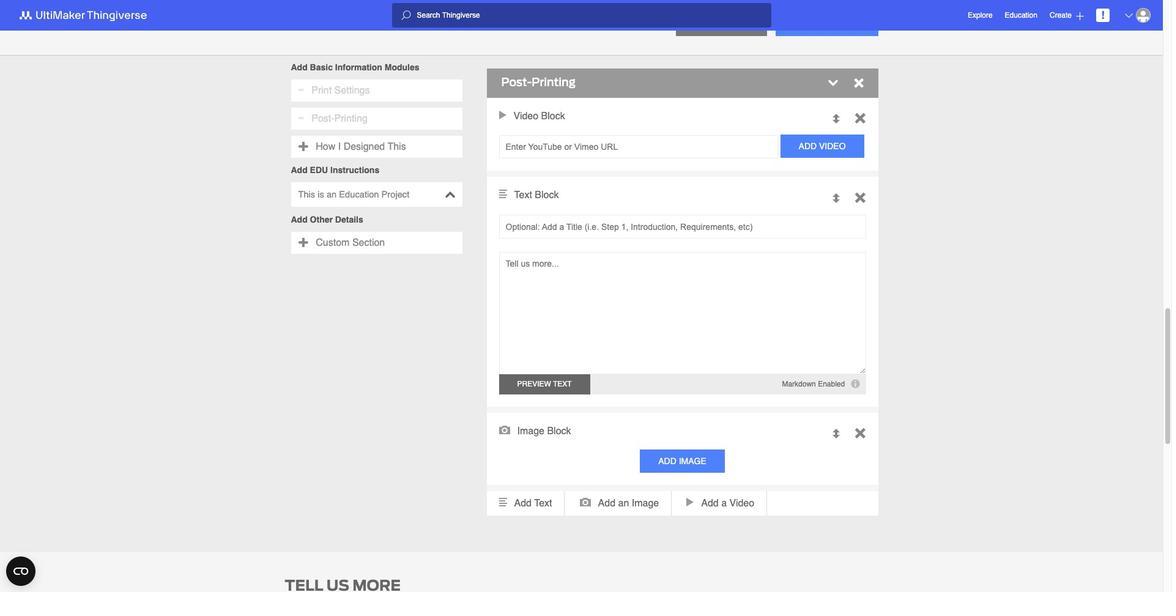 Task type: describe. For each thing, give the bounding box(es) containing it.
0 vertical spatial an
[[327, 190, 337, 199]]

block for image block
[[547, 426, 571, 437]]

add for add basic information modules
[[291, 62, 308, 72]]

cancel
[[638, 20, 670, 29]]

!
[[1101, 9, 1105, 21]]

instructions
[[330, 165, 379, 175]]

text block option
[[487, 171, 878, 407]]

block for text block
[[535, 190, 559, 201]]

add for add edu instructions
[[291, 165, 308, 175]]

details
[[335, 215, 363, 225]]

image inside option
[[517, 426, 544, 437]]

image block option
[[487, 407, 878, 485]]

1 vertical spatial printing
[[334, 113, 368, 124]]

add for add text
[[514, 498, 532, 509]]

&
[[719, 19, 725, 29]]

1 vertical spatial image
[[632, 498, 659, 509]]

publish
[[794, 19, 831, 29]]

add for add an image
[[598, 498, 615, 509]]

0 vertical spatial this
[[388, 141, 406, 152]]

print
[[312, 85, 332, 96]]

block for video block
[[541, 111, 565, 122]]

save & view
[[694, 19, 749, 29]]

create
[[1050, 11, 1072, 19]]

video inside button
[[819, 141, 846, 151]]

video block
[[514, 111, 565, 122]]

add text
[[514, 498, 552, 509]]

creating
[[285, 10, 367, 32]]

this is an education project
[[298, 190, 409, 199]]

add video button
[[780, 135, 864, 158]]

0 horizontal spatial education
[[339, 190, 379, 199]]

1 horizontal spatial printing
[[532, 74, 576, 90]]

designed
[[344, 141, 385, 152]]

preview for preview text button in the "text block" option
[[517, 380, 551, 388]]

basic
[[310, 62, 333, 72]]

custom
[[316, 237, 350, 248]]

how i designed this
[[313, 141, 406, 152]]

save
[[694, 19, 717, 29]]

Search Thingiverse text field
[[411, 10, 771, 20]]

Optional: Add a Title (i.e. Step 1, Introduction, Requirements, etc) text field
[[499, 215, 866, 238]]

makerbot logo image
[[12, 8, 161, 23]]

Tell us more... text field
[[499, 252, 866, 374]]

create button
[[1050, 5, 1084, 25]]

a for video
[[721, 498, 727, 509]]

video block option
[[487, 98, 878, 171]]

save & view button
[[676, 12, 767, 36]]

print settings
[[309, 85, 370, 96]]

plusicon image
[[1076, 12, 1084, 20]]

publish thing button
[[776, 12, 878, 36]]

1 vertical spatial post-printing
[[309, 113, 368, 124]]



Task type: vqa. For each thing, say whether or not it's contained in the screenshot.
first thumbnail representing an image or video in the carousel
no



Task type: locate. For each thing, give the bounding box(es) containing it.
modules
[[385, 62, 419, 72]]

text block
[[514, 190, 559, 201]]

0 horizontal spatial post-printing
[[309, 113, 368, 124]]

2 vertical spatial block
[[547, 426, 571, 437]]

0 vertical spatial printing
[[532, 74, 576, 90]]

view
[[727, 19, 749, 29]]

post-printing down print settings
[[309, 113, 368, 124]]

0 vertical spatial a
[[370, 10, 382, 32]]

other
[[310, 215, 333, 225]]

education
[[1005, 11, 1037, 20], [339, 190, 379, 199]]

0 horizontal spatial printing
[[334, 113, 368, 124]]

1 vertical spatial preview text button
[[499, 374, 590, 394]]

add for add other details
[[291, 215, 308, 225]]

education link
[[1005, 9, 1037, 21]]

i
[[338, 141, 341, 152]]

settings
[[334, 85, 370, 96]]

0 horizontal spatial thing
[[426, 10, 477, 32]]

0 horizontal spatial this
[[298, 190, 315, 199]]

image
[[517, 426, 544, 437], [632, 498, 659, 509]]

1 vertical spatial a
[[721, 498, 727, 509]]

this right designed
[[388, 141, 406, 152]]

section
[[352, 237, 385, 248]]

2 preview text button from the top
[[499, 374, 590, 394]]

image block
[[517, 426, 571, 437]]

thing
[[426, 10, 477, 32], [833, 19, 860, 29]]

add for add video
[[799, 141, 817, 151]]

1 horizontal spatial thing
[[833, 19, 860, 29]]

1 vertical spatial block
[[535, 190, 559, 201]]

explore
[[968, 11, 993, 19]]

1 preview text from the top
[[517, 17, 572, 26]]

markdown
[[782, 380, 816, 388]]

enabled
[[818, 380, 845, 388]]

add edu instructions
[[291, 165, 379, 175]]

0 horizontal spatial an
[[327, 190, 337, 199]]

preview text button inside the "text block" option
[[499, 374, 590, 394]]

is
[[318, 190, 324, 199]]

2 preview from the top
[[517, 380, 551, 388]]

preview text button
[[499, 12, 590, 32], [499, 374, 590, 394]]

creating a new thing
[[285, 10, 477, 32]]

text
[[553, 17, 572, 26], [514, 190, 532, 201], [553, 380, 572, 388], [534, 498, 552, 509]]

a
[[370, 10, 382, 32], [721, 498, 727, 509]]

information
[[335, 62, 382, 72]]

open widget image
[[6, 557, 35, 586]]

add for add a video
[[701, 498, 719, 509]]

0 vertical spatial post-
[[501, 74, 532, 90]]

1 vertical spatial an
[[618, 498, 629, 509]]

0 vertical spatial preview
[[517, 17, 551, 26]]

printing up video block
[[532, 74, 576, 90]]

preview
[[517, 17, 551, 26], [517, 380, 551, 388]]

1 horizontal spatial this
[[388, 141, 406, 152]]

1 vertical spatial this
[[298, 190, 315, 199]]

1 horizontal spatial education
[[1005, 11, 1037, 20]]

0 horizontal spatial video
[[514, 111, 538, 122]]

add inside button
[[799, 141, 817, 151]]

printing
[[532, 74, 576, 90], [334, 113, 368, 124]]

post-
[[501, 74, 532, 90], [312, 113, 334, 124]]

new
[[385, 10, 423, 32]]

thing right publish
[[833, 19, 860, 29]]

post-printing up video block
[[501, 74, 576, 90]]

video
[[514, 111, 538, 122], [819, 141, 846, 151], [729, 498, 754, 509]]

0 vertical spatial post-printing
[[501, 74, 576, 90]]

education left create
[[1005, 11, 1037, 20]]

post- down the print
[[312, 113, 334, 124]]

! link
[[1096, 9, 1110, 22]]

1 horizontal spatial image
[[632, 498, 659, 509]]

this left is
[[298, 190, 315, 199]]

None text field
[[499, 0, 866, 12]]

0 horizontal spatial a
[[370, 10, 382, 32]]

post-printing
[[501, 74, 576, 90], [309, 113, 368, 124]]

1 horizontal spatial video
[[729, 498, 754, 509]]

cancel link
[[638, 20, 670, 29]]

add basic information modules
[[291, 62, 419, 72]]

0 vertical spatial video
[[514, 111, 538, 122]]

explore button
[[968, 5, 993, 25]]

markdown enabled
[[782, 380, 847, 388]]

1 vertical spatial preview text
[[517, 380, 572, 388]]

add an image
[[598, 498, 659, 509]]

preview for 2nd preview text button from the bottom
[[517, 17, 551, 26]]

add other details
[[291, 215, 363, 225]]

Enter YouTube or Vimeo URL text field
[[499, 135, 778, 159]]

1 horizontal spatial an
[[618, 498, 629, 509]]

1 vertical spatial post-
[[312, 113, 334, 124]]

edu
[[310, 165, 328, 175]]

thing inside button
[[833, 19, 860, 29]]

1 horizontal spatial post-
[[501, 74, 532, 90]]

1 horizontal spatial post-printing
[[501, 74, 576, 90]]

0 horizontal spatial image
[[517, 426, 544, 437]]

preview text inside the "text block" option
[[517, 380, 572, 388]]

0 vertical spatial image
[[517, 426, 544, 437]]

education down instructions
[[339, 190, 379, 199]]

1 horizontal spatial a
[[721, 498, 727, 509]]

thing right search control image
[[426, 10, 477, 32]]

block inside "option"
[[541, 111, 565, 122]]

an
[[327, 190, 337, 199], [618, 498, 629, 509]]

preview inside the "text block" option
[[517, 380, 551, 388]]

0 vertical spatial education
[[1005, 11, 1037, 20]]

2 preview text from the top
[[517, 380, 572, 388]]

a for new
[[370, 10, 382, 32]]

avatar image
[[1136, 8, 1151, 23]]

0 vertical spatial block
[[541, 111, 565, 122]]

block
[[541, 111, 565, 122], [535, 190, 559, 201], [547, 426, 571, 437]]

project
[[381, 190, 409, 199]]

1 vertical spatial preview
[[517, 380, 551, 388]]

printing down the settings
[[334, 113, 368, 124]]

add
[[291, 62, 308, 72], [799, 141, 817, 151], [291, 165, 308, 175], [291, 215, 308, 225], [514, 498, 532, 509], [598, 498, 615, 509], [701, 498, 719, 509]]

custom section
[[313, 237, 385, 248]]

add a video
[[701, 498, 754, 509]]

1 preview text button from the top
[[499, 12, 590, 32]]

2 vertical spatial video
[[729, 498, 754, 509]]

search control image
[[401, 10, 411, 20]]

add video
[[799, 141, 846, 151]]

1 vertical spatial education
[[339, 190, 379, 199]]

2 horizontal spatial video
[[819, 141, 846, 151]]

preview text
[[517, 17, 572, 26], [517, 380, 572, 388]]

1 vertical spatial video
[[819, 141, 846, 151]]

how
[[316, 141, 335, 152]]

0 horizontal spatial post-
[[312, 113, 334, 124]]

this
[[388, 141, 406, 152], [298, 190, 315, 199]]

0 vertical spatial preview text
[[517, 17, 572, 26]]

0 vertical spatial preview text button
[[499, 12, 590, 32]]

post- up video block
[[501, 74, 532, 90]]

1 preview from the top
[[517, 17, 551, 26]]

publish thing
[[794, 19, 860, 29]]



